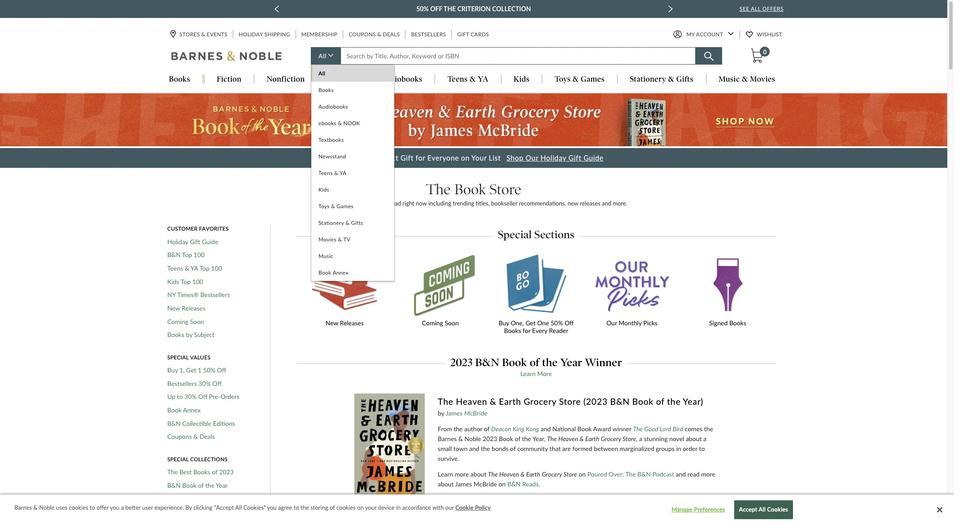 Task type: describe. For each thing, give the bounding box(es) containing it.
previous slide / item image
[[275, 5, 279, 13]]

1 horizontal spatial about
[[471, 470, 487, 478]]

1 horizontal spatial heaven
[[499, 470, 519, 478]]

editions
[[213, 419, 235, 427]]

0 vertical spatial our monthly picks
[[607, 319, 658, 327]]

logo image
[[171, 51, 283, 63]]

music & movies button
[[707, 75, 788, 85]]

games for toys & games link at the top left of page
[[337, 203, 354, 210]]

2 horizontal spatial holiday
[[541, 153, 567, 162]]

buy 1, get 1 50% off link
[[167, 366, 226, 374]]

b&n inside 2023 b&n book of the year winner learn more
[[475, 356, 500, 369]]

& inside privacy "alert dialog"
[[33, 504, 38, 511]]

accept
[[739, 506, 758, 513]]

all down membership link
[[319, 52, 327, 60]]

0 horizontal spatial picks
[[204, 495, 218, 502]]

fiction
[[217, 75, 242, 84]]

deals for the left coupons & deals link
[[200, 433, 215, 440]]

clicking
[[194, 504, 213, 511]]

policy
[[475, 504, 491, 511]]

1
[[198, 366, 202, 374]]

books inside buy one, get one 50% off books for every reader
[[504, 327, 521, 334]]

music link
[[311, 248, 394, 265]]

james inside the heaven & earth grocery store (2023 b&n book of the year) by james mcbride
[[446, 409, 463, 417]]

cookies
[[767, 506, 789, 513]]

music & movies
[[719, 75, 776, 84]]

values
[[190, 354, 211, 361]]

0 horizontal spatial new releases
[[167, 304, 206, 312]]

1 horizontal spatial a
[[639, 435, 643, 442]]

bookseller
[[491, 200, 518, 207]]

& inside comes the barnes & noble 2023 book of the year,
[[459, 435, 463, 442]]

earth for store
[[499, 396, 521, 406]]

b&n inside the heaven & earth grocery store (2023 b&n book of the year) by james mcbride
[[610, 396, 630, 406]]

stationery & gifts for the stationery & gifts link at top
[[319, 220, 363, 226]]

b&n reads .
[[507, 480, 540, 488]]

book down best
[[182, 481, 197, 489]]

by
[[185, 504, 192, 511]]

tv
[[343, 236, 351, 243]]

stores & events
[[180, 31, 228, 38]]

agree
[[278, 504, 292, 511]]

up to 30% off pre-orders
[[167, 393, 240, 400]]

and inside the book store discover the best books to read right now including trending titles, bookseller recommendations, new releases and more.
[[602, 200, 612, 207]]

poured over: the b&n podcast link
[[588, 470, 674, 478]]

of inside a stunning novel about a small town and the bonds of community that are formed between marginalized groups in order to survive.
[[510, 445, 516, 452]]

stationery for the stationery & gifts button
[[630, 75, 667, 84]]

award
[[593, 425, 611, 433]]

1 horizontal spatial new
[[326, 319, 338, 327]]

1 vertical spatial our
[[607, 319, 617, 327]]

1 horizontal spatial soon
[[445, 319, 459, 327]]

winner
[[585, 356, 622, 369]]

of down the collections
[[212, 468, 218, 476]]

discover pick of the month link
[[167, 508, 242, 524]]

barnes & noble uses cookies to offer you a better user experience. by clicking "accept all cookies" you agree to the storing of cookies on your device in accordance with our cookie policy
[[14, 504, 491, 511]]

stunning
[[644, 435, 668, 442]]

titles,
[[476, 200, 490, 207]]

b&n top 100 link
[[167, 251, 205, 259]]

ebooks
[[330, 75, 355, 84]]

buy one, get one 50% off books for every reader link
[[489, 254, 584, 340]]

find the perfect gift for everyone on your list shop our holiday gift guide
[[344, 153, 604, 162]]

2 vertical spatial our
[[167, 495, 178, 502]]

including
[[429, 200, 452, 207]]

0 vertical spatial coupons & deals
[[349, 31, 400, 38]]

textbooks
[[319, 137, 344, 143]]

the inside the heaven & earth grocery store (2023 b&n book of the year) by james mcbride
[[438, 396, 454, 406]]

2023 inside 2023 b&n book of the year winner learn more
[[451, 356, 473, 369]]

ya for teens & ya top 100 link
[[191, 264, 198, 272]]

special collections
[[167, 456, 228, 463]]

the inside discover pick of the month
[[213, 508, 222, 516]]

the best books of 2023 link
[[167, 468, 234, 476]]

books by subject link
[[167, 331, 215, 339]]

2 you from the left
[[267, 504, 277, 511]]

of right the author
[[484, 425, 490, 433]]

0 vertical spatial releases
[[182, 304, 206, 312]]

now
[[416, 200, 427, 207]]

stationery for the stationery & gifts link at top
[[319, 220, 344, 226]]

uses
[[56, 504, 67, 511]]

1 horizontal spatial guide
[[584, 153, 604, 162]]

the inside 2023 b&n book of the year winner learn more
[[542, 356, 558, 369]]

2023 b&n book of the year winner learn more
[[451, 356, 622, 378]]

off inside buy one, get one 50% off books for every reader
[[565, 319, 574, 327]]

kids for kids top 100
[[167, 278, 179, 285]]

the up store,
[[633, 425, 643, 433]]

grocery for store
[[524, 396, 557, 406]]

my account
[[687, 31, 723, 38]]

buy for buy one, get one 50% off books for every reader
[[499, 319, 509, 327]]

the down "the best books of 2023" link
[[205, 481, 215, 489]]

50% off the criterion collection
[[416, 5, 531, 13]]

off up 'bestsellers' link
[[430, 5, 443, 13]]

the inside a stunning novel about a small town and the bonds of community that are formed between marginalized groups in order to survive.
[[481, 445, 490, 452]]

store inside the book store discover the best books to read right now including trending titles, bookseller recommendations, new releases and more.
[[490, 181, 522, 198]]

wishlist
[[757, 31, 783, 38]]

privacy alert dialog
[[0, 495, 954, 525]]

teens & ya button
[[435, 75, 501, 85]]

up to 30% off pre-orders link
[[167, 393, 240, 401]]

read inside the and read more about james mcbride on
[[688, 470, 700, 478]]

by inside "link"
[[186, 331, 193, 338]]

of inside discover pick of the month
[[206, 508, 212, 516]]

community
[[517, 445, 548, 452]]

off up pre-
[[213, 380, 222, 387]]

buy for buy 1, get 1 50% off
[[167, 366, 178, 374]]

book down 'up'
[[167, 406, 182, 414]]

next slide / item image
[[668, 5, 673, 13]]

books inside button
[[169, 75, 190, 84]]

reads
[[522, 480, 539, 488]]

preferences
[[694, 506, 725, 513]]

toys & games for toys & games link at the top left of page
[[319, 203, 354, 210]]

ya for 'teens & ya' link
[[340, 170, 347, 177]]

books inside 'link'
[[730, 319, 747, 327]]

books
[[366, 200, 382, 207]]

offers
[[763, 5, 784, 12]]

guide inside "link"
[[202, 238, 218, 245]]

0 horizontal spatial coupons & deals link
[[167, 433, 215, 441]]

mcbride inside the heaven & earth grocery store (2023 b&n book of the year) by james mcbride
[[464, 409, 488, 417]]

the right find
[[361, 153, 372, 162]]

2 vertical spatial store
[[564, 470, 577, 478]]

the down bonds
[[488, 470, 498, 478]]

1 horizontal spatial coming soon
[[422, 319, 459, 327]]

0 horizontal spatial monthly
[[180, 495, 203, 502]]

special sections
[[498, 228, 575, 241]]

holiday gift guide
[[167, 238, 218, 245]]

everyone
[[428, 153, 459, 162]]

b&n book of the year link
[[167, 481, 228, 489]]

search image
[[704, 52, 714, 61]]

2 vertical spatial 2023
[[219, 468, 234, 476]]

town
[[454, 445, 468, 452]]

toys & games for toys & games button
[[555, 75, 605, 84]]

podcast
[[653, 470, 674, 478]]

and up 'year,'
[[541, 425, 551, 433]]

& inside the heaven & earth grocery store (2023 b&n book of the year) by james mcbride
[[490, 396, 497, 406]]

ebooks
[[319, 120, 337, 127]]

1 you from the left
[[110, 504, 120, 511]]

books by subject
[[167, 331, 215, 338]]

the up that
[[547, 435, 557, 442]]

the left best
[[167, 468, 178, 476]]

movies & tv link
[[311, 231, 394, 248]]

about for james
[[438, 480, 454, 488]]

music for music
[[319, 253, 333, 260]]

learn inside 2023 b&n book of the year winner learn more
[[521, 370, 536, 378]]

teens & ya link
[[311, 165, 394, 182]]

earth for store,
[[585, 435, 600, 442]]

buy 1, get 1 50% off
[[167, 366, 226, 374]]

holiday gift guide link
[[167, 238, 218, 245]]

0 vertical spatial our
[[526, 153, 539, 162]]

1 horizontal spatial releases
[[340, 319, 364, 327]]

0 horizontal spatial coming
[[167, 318, 189, 325]]

barnes & noble book of the year! the heaven & earth grocery store. shop now image
[[0, 94, 948, 146]]

manage
[[672, 506, 693, 513]]

1 vertical spatial learn
[[438, 470, 453, 478]]

1 horizontal spatial earth
[[526, 470, 541, 478]]

shipping
[[265, 31, 290, 38]]

the right over: at the bottom of the page
[[626, 470, 636, 478]]

off inside 'link'
[[198, 393, 207, 400]]

our monthly picks icon image
[[584, 254, 680, 317]]

toys & games link
[[311, 198, 394, 215]]

book up the heaven & earth grocery store,
[[578, 425, 592, 433]]

newsstand link
[[311, 148, 394, 165]]

0 vertical spatial for
[[416, 153, 426, 162]]

to right agree
[[294, 504, 299, 511]]

deacon king kong link
[[491, 425, 539, 433]]

orders
[[221, 393, 240, 400]]

the inside the heaven & earth grocery store (2023 b&n book of the year) by james mcbride
[[667, 396, 681, 406]]

movies inside music & movies button
[[750, 75, 776, 84]]

bestsellers for bestsellers 30% off
[[167, 380, 197, 387]]

0 horizontal spatial our monthly picks
[[167, 495, 218, 502]]

0 horizontal spatial new releases link
[[167, 304, 206, 312]]

the down kong at the bottom of the page
[[522, 435, 531, 442]]

ebooks button
[[318, 75, 368, 85]]

1 vertical spatial all link
[[311, 65, 394, 82]]

noble inside comes the barnes & noble 2023 book of the year,
[[465, 435, 481, 442]]

1,
[[180, 366, 185, 374]]

0 vertical spatial book annex link
[[311, 265, 394, 281]]

audiobooks for 'audiobooks' button
[[381, 75, 423, 84]]

new
[[568, 200, 579, 207]]

experience.
[[155, 504, 184, 511]]

special for special sections
[[498, 228, 532, 241]]

holiday for holiday shipping
[[239, 31, 263, 38]]

over:
[[609, 470, 624, 478]]

100 inside teens & ya top 100 link
[[211, 264, 222, 272]]

50% off the criterion collection link
[[416, 4, 531, 14]]

b&n top 100
[[167, 251, 205, 259]]

of inside the heaven & earth grocery store (2023 b&n book of the year) by james mcbride
[[656, 396, 665, 406]]

0 horizontal spatial coming soon
[[167, 318, 204, 325]]

kong
[[526, 425, 539, 433]]

heaven for store,
[[559, 435, 578, 442]]

for inside buy one, get one 50% off books for every reader
[[523, 327, 531, 334]]

1 cookies from the left
[[69, 504, 88, 511]]

the right from
[[454, 425, 463, 433]]

book inside the heaven & earth grocery store (2023 b&n book of the year) by james mcbride
[[633, 396, 654, 406]]

0 vertical spatial new
[[167, 304, 180, 312]]

30% inside up to 30% off pre-orders 'link'
[[184, 393, 197, 400]]

good
[[645, 425, 659, 433]]

top inside teens & ya top 100 link
[[200, 264, 210, 272]]

are
[[563, 445, 571, 452]]

1 horizontal spatial coming
[[422, 319, 443, 327]]

holiday for holiday gift guide
[[167, 238, 188, 245]]

deals for top coupons & deals link
[[383, 31, 400, 38]]

the left 'criterion'
[[444, 5, 456, 13]]

2 cookies from the left
[[337, 504, 356, 511]]

book inside comes the barnes & noble 2023 book of the year,
[[499, 435, 513, 442]]

0 vertical spatial all link
[[311, 47, 341, 65]]

books icon image
[[489, 254, 584, 317]]

1 horizontal spatial new releases
[[326, 319, 364, 327]]

on inside the and read more about james mcbride on
[[499, 480, 506, 488]]

all left ebooks
[[319, 70, 325, 77]]

bird
[[673, 425, 683, 433]]

2023 inside comes the barnes & noble 2023 book of the year,
[[483, 435, 497, 442]]

0 horizontal spatial soon
[[190, 318, 204, 325]]

toys for toys & games link at the top left of page
[[319, 203, 330, 210]]

of inside privacy "alert dialog"
[[330, 504, 335, 511]]

30% inside bestsellers 30% off link
[[199, 380, 211, 387]]

0 vertical spatial coupons & deals link
[[348, 30, 401, 39]]

in inside a stunning novel about a small town and the bonds of community that are formed between marginalized groups in order to survive.
[[676, 445, 681, 452]]

a stunning novel about a small town and the bonds of community that are formed between marginalized groups in order to survive.
[[438, 435, 707, 462]]

bestsellers 30% off link
[[167, 380, 222, 387]]

1 vertical spatial year
[[216, 481, 228, 489]]

ny times® bestsellers
[[167, 291, 230, 299]]

teens & ya for teens & ya button
[[448, 75, 489, 84]]

collection
[[492, 5, 531, 13]]

accept all cookies
[[739, 506, 789, 513]]

manage preferences button
[[671, 501, 727, 519]]



Task type: vqa. For each thing, say whether or not it's contained in the screenshot.
middle Teens
yes



Task type: locate. For each thing, give the bounding box(es) containing it.
0 horizontal spatial coming soon link
[[167, 318, 204, 325]]

movies left "tv"
[[319, 236, 337, 243]]

cookie
[[456, 504, 474, 511]]

1 vertical spatial games
[[337, 203, 354, 210]]

1 vertical spatial 30%
[[184, 393, 197, 400]]

50% right one
[[551, 319, 563, 327]]

lord
[[660, 425, 671, 433]]

james
[[446, 409, 463, 417], [455, 480, 472, 488]]

2023
[[451, 356, 473, 369], [483, 435, 497, 442], [219, 468, 234, 476]]

0 horizontal spatial 50%
[[203, 366, 216, 374]]

music for music & movies
[[719, 75, 740, 84]]

more inside the and read more about james mcbride on
[[702, 470, 716, 478]]

ya left the kids button
[[478, 75, 489, 84]]

see
[[740, 5, 750, 12]]

buy inside buy one, get one 50% off books for every reader
[[499, 319, 509, 327]]

kids down search by title, author, keyword or isbn text box
[[514, 75, 530, 84]]

storing
[[311, 504, 328, 511]]

toys down kids link
[[319, 203, 330, 210]]

1 horizontal spatial our
[[526, 153, 539, 162]]

signed books
[[710, 319, 747, 327]]

0 button
[[750, 47, 770, 63]]

50% for buy 1, get 1 50% off
[[203, 366, 216, 374]]

1 vertical spatial movies
[[319, 236, 337, 243]]

james up cookie at the bottom left of the page
[[455, 480, 472, 488]]

1 vertical spatial new releases
[[326, 319, 364, 327]]

kids for the kids button
[[514, 75, 530, 84]]

heaven up are
[[559, 435, 578, 442]]

1 horizontal spatial discover
[[320, 200, 342, 207]]

2 horizontal spatial a
[[704, 435, 707, 442]]

1 horizontal spatial year
[[561, 356, 583, 369]]

100 inside kids top 100 link
[[192, 278, 203, 285]]

between
[[594, 445, 618, 452]]

1 horizontal spatial book annex
[[319, 269, 349, 276]]

1 horizontal spatial read
[[688, 470, 700, 478]]

book annex link down movies & tv link
[[311, 265, 394, 281]]

teens inside 'teens & ya' link
[[319, 170, 333, 177]]

2 more from the left
[[702, 470, 716, 478]]

to inside 'link'
[[177, 393, 183, 400]]

1 horizontal spatial coupons
[[349, 31, 376, 38]]

to
[[383, 200, 388, 207], [177, 393, 183, 400], [699, 445, 705, 452], [90, 504, 95, 511], [294, 504, 299, 511]]

teens for teens & ya top 100 link
[[167, 264, 183, 272]]

games for toys & games button
[[581, 75, 605, 84]]

mcbride inside the and read more about james mcbride on
[[474, 480, 497, 488]]

0 horizontal spatial music
[[319, 253, 333, 260]]

see all offers link
[[740, 5, 784, 12]]

grocery inside the heaven & earth grocery store (2023 b&n book of the year) by james mcbride
[[524, 396, 557, 406]]

year inside 2023 b&n book of the year winner learn more
[[561, 356, 583, 369]]

annex for the leftmost book annex link
[[183, 406, 201, 414]]

coupons right membership link
[[349, 31, 376, 38]]

learn more about the heaven & earth grocery store on poured over: the b&n podcast
[[438, 470, 674, 478]]

1 horizontal spatial teens
[[319, 170, 333, 177]]

0 vertical spatial picks
[[644, 319, 658, 327]]

book annex inside the book store main content
[[167, 406, 201, 414]]

coupons for the left coupons & deals link
[[167, 433, 192, 440]]

reader
[[549, 327, 569, 334]]

earth inside the heaven & earth grocery store (2023 b&n book of the year) by james mcbride
[[499, 396, 521, 406]]

releases
[[580, 200, 601, 207]]

monthly inside our monthly picks link
[[619, 319, 642, 327]]

1 horizontal spatial teens & ya
[[448, 75, 489, 84]]

the right comes
[[704, 425, 713, 433]]

top down holiday gift guide "link"
[[182, 251, 192, 259]]

deals left 'bestsellers' link
[[383, 31, 400, 38]]

1 vertical spatial holiday
[[541, 153, 567, 162]]

deals
[[383, 31, 400, 38], [200, 433, 215, 440]]

coming
[[167, 318, 189, 325], [422, 319, 443, 327]]

deacon
[[491, 425, 511, 433]]

ya inside button
[[478, 75, 489, 84]]

toys & games inside button
[[555, 75, 605, 84]]

1 vertical spatial earth
[[585, 435, 600, 442]]

off right one
[[565, 319, 574, 327]]

teens & ya for 'teens & ya' link
[[319, 170, 347, 177]]

teens up barnes & noble book of the year! the heaven & earth grocery store. shop now image
[[448, 75, 468, 84]]

kids inside kids link
[[319, 186, 329, 193]]

gifts for the stationery & gifts link at top
[[351, 220, 363, 226]]

100 for b&n top 100
[[194, 251, 205, 259]]

book annex down 'music' link
[[319, 269, 349, 276]]

of inside 2023 b&n book of the year winner learn more
[[530, 356, 540, 369]]

your
[[472, 153, 487, 162]]

signed books icon image
[[680, 254, 776, 317]]

2 vertical spatial bestsellers
[[167, 380, 197, 387]]

0 vertical spatial james
[[446, 409, 463, 417]]

discover up month
[[167, 508, 191, 516]]

best
[[354, 200, 365, 207]]

teens for 'teens & ya' link
[[319, 170, 333, 177]]

year left winner
[[561, 356, 583, 369]]

holiday down the customer
[[167, 238, 188, 245]]

the heaven & earth grocery store (2023 b&n book of the year) image
[[354, 393, 425, 500]]

1 horizontal spatial by
[[438, 409, 445, 417]]

the book store main content
[[0, 93, 948, 525]]

new releases icon image
[[297, 254, 393, 317]]

0 vertical spatial learn
[[521, 370, 536, 378]]

coming soon icon image
[[393, 254, 489, 317]]

the left year) on the right bottom
[[667, 396, 681, 406]]

you right offer
[[110, 504, 120, 511]]

kids link
[[311, 182, 394, 198]]

of inside comes the barnes & noble 2023 book of the year,
[[515, 435, 521, 442]]

1 vertical spatial toys
[[319, 203, 330, 210]]

and inside a stunning novel about a small town and the bonds of community that are formed between marginalized groups in order to survive.
[[469, 445, 480, 452]]

better
[[125, 504, 141, 511]]

favorites
[[199, 225, 229, 232]]

by inside the heaven & earth grocery store (2023 b&n book of the year) by james mcbride
[[438, 409, 445, 417]]

gifts
[[677, 75, 694, 84], [351, 220, 363, 226]]

0 vertical spatial grocery
[[524, 396, 557, 406]]

picks inside our monthly picks link
[[644, 319, 658, 327]]

holiday inside "link"
[[167, 238, 188, 245]]

year,
[[533, 435, 546, 442]]

1 vertical spatial mcbride
[[474, 480, 497, 488]]

0 horizontal spatial get
[[186, 366, 196, 374]]

1 vertical spatial about
[[471, 470, 487, 478]]

0 horizontal spatial kids
[[167, 278, 179, 285]]

0 horizontal spatial you
[[110, 504, 120, 511]]

0 vertical spatial 50%
[[416, 5, 429, 13]]

the inside privacy "alert dialog"
[[301, 504, 309, 511]]

kids inside kids top 100 link
[[167, 278, 179, 285]]

0 horizontal spatial by
[[186, 331, 193, 338]]

1 horizontal spatial games
[[581, 75, 605, 84]]

year up "accept
[[216, 481, 228, 489]]

50% up 'bestsellers' link
[[416, 5, 429, 13]]

1 horizontal spatial noble
[[465, 435, 481, 442]]

1 horizontal spatial cookies
[[337, 504, 356, 511]]

deals down b&n collectible editions link
[[200, 433, 215, 440]]

0 horizontal spatial buy
[[167, 366, 178, 374]]

barnes down from
[[438, 435, 457, 442]]

deals inside the book store main content
[[200, 433, 215, 440]]

0 vertical spatial new releases
[[167, 304, 206, 312]]

ya for teens & ya button
[[478, 75, 489, 84]]

2 vertical spatial kids
[[167, 278, 179, 285]]

1 horizontal spatial new releases link
[[297, 254, 393, 340]]

kids top 100 link
[[167, 278, 203, 285]]

annex inside the book store main content
[[183, 406, 201, 414]]

special up 1,
[[167, 354, 189, 361]]

1 vertical spatial barnes
[[14, 504, 32, 511]]

read
[[390, 200, 401, 207], [688, 470, 700, 478]]

audiobooks link
[[311, 98, 394, 115]]

on
[[461, 153, 470, 162], [579, 470, 586, 478], [499, 480, 506, 488], [357, 504, 364, 511]]

1 horizontal spatial deals
[[383, 31, 400, 38]]

audiobooks inside button
[[381, 75, 423, 84]]

a up marginalized
[[639, 435, 643, 442]]

all right "accept
[[235, 504, 242, 511]]

2 horizontal spatial bestsellers
[[411, 31, 446, 38]]

buy left 1,
[[167, 366, 178, 374]]

stationery inside button
[[630, 75, 667, 84]]

0 vertical spatial get
[[526, 319, 536, 327]]

marginalized
[[620, 445, 655, 452]]

barnes inside privacy "alert dialog"
[[14, 504, 32, 511]]

b&n book of the year
[[167, 481, 228, 489]]

1 vertical spatial music
[[319, 253, 333, 260]]

grocery up between
[[601, 435, 621, 442]]

1 vertical spatial ya
[[340, 170, 347, 177]]

the up james mcbride link
[[438, 396, 454, 406]]

gift cards link
[[457, 30, 490, 39]]

1 horizontal spatial stationery & gifts
[[630, 75, 694, 84]]

new down new releases icon
[[326, 319, 338, 327]]

grocery down that
[[542, 470, 562, 478]]

kids for kids link
[[319, 186, 329, 193]]

gift
[[457, 31, 469, 38], [401, 153, 414, 162], [569, 153, 582, 162], [190, 238, 200, 245]]

annex up the collectible
[[183, 406, 201, 414]]

teens & ya down newsstand
[[319, 170, 347, 177]]

the good lord bird link
[[633, 425, 683, 433]]

bestsellers right 'times®'
[[201, 291, 230, 299]]

coming soon up books by subject
[[167, 318, 204, 325]]

cart image
[[751, 49, 764, 63]]

get left '1'
[[186, 366, 196, 374]]

get inside buy one, get one 50% off books for every reader
[[526, 319, 536, 327]]

monthly down our monthly picks icon
[[619, 319, 642, 327]]

0 vertical spatial teens & ya
[[448, 75, 489, 84]]

one
[[538, 319, 549, 327]]

1 vertical spatial get
[[186, 366, 196, 374]]

0 horizontal spatial audiobooks
[[319, 103, 348, 110]]

0 vertical spatial year
[[561, 356, 583, 369]]

0 horizontal spatial teens & ya
[[319, 170, 347, 177]]

2 horizontal spatial about
[[686, 435, 702, 442]]

kids top 100
[[167, 278, 203, 285]]

noble inside privacy "alert dialog"
[[39, 504, 55, 511]]

gifts inside button
[[677, 75, 694, 84]]

special up best
[[167, 456, 189, 463]]

bestsellers 30% off
[[167, 380, 222, 387]]

signed
[[710, 319, 728, 327]]

store inside the heaven & earth grocery store (2023 b&n book of the year) by james mcbride
[[559, 396, 581, 406]]

2 horizontal spatial heaven
[[559, 435, 578, 442]]

ya inside the book store main content
[[191, 264, 198, 272]]

book inside the book store discover the best books to read right now including trending titles, bookseller recommendations, new releases and more.
[[455, 181, 486, 198]]

bestsellers down 1,
[[167, 380, 197, 387]]

None field
[[341, 47, 696, 65]]

book annex down 'up'
[[167, 406, 201, 414]]

stores & events link
[[171, 30, 228, 39]]

about up 'policy'
[[471, 470, 487, 478]]

books link
[[311, 82, 394, 98]]

50% for buy one, get one 50% off books for every reader
[[551, 319, 563, 327]]

games inside button
[[581, 75, 605, 84]]

0 vertical spatial stationery
[[630, 75, 667, 84]]

the up 'including'
[[426, 181, 451, 198]]

a left better
[[121, 504, 124, 511]]

soon up books by subject
[[190, 318, 204, 325]]

account
[[696, 31, 723, 38]]

b&n collectible editions link
[[167, 419, 235, 427]]

games
[[581, 75, 605, 84], [337, 203, 354, 210]]

stationery & gifts inside button
[[630, 75, 694, 84]]

0 horizontal spatial for
[[416, 153, 426, 162]]

grocery down learn more link
[[524, 396, 557, 406]]

1 horizontal spatial movies
[[750, 75, 776, 84]]

in right device at the bottom of page
[[396, 504, 401, 511]]

you
[[110, 504, 120, 511], [267, 504, 277, 511]]

1 vertical spatial in
[[396, 504, 401, 511]]

coming soon down coming soon icon
[[422, 319, 459, 327]]

0 horizontal spatial cookies
[[69, 504, 88, 511]]

toys inside toys & games link
[[319, 203, 330, 210]]

our up experience.
[[167, 495, 178, 502]]

mcbride
[[464, 409, 488, 417], [474, 480, 497, 488]]

top for kids top 100
[[181, 278, 191, 285]]

annex
[[333, 269, 349, 276], [183, 406, 201, 414]]

"accept
[[214, 504, 234, 511]]

2 horizontal spatial ya
[[478, 75, 489, 84]]

holiday right shop
[[541, 153, 567, 162]]

book down 'music' link
[[319, 269, 331, 276]]

bestsellers for bestsellers
[[411, 31, 446, 38]]

books inside "link"
[[167, 331, 184, 338]]

discover
[[320, 200, 342, 207], [167, 508, 191, 516]]

1 vertical spatial coupons & deals link
[[167, 433, 215, 441]]

to left offer
[[90, 504, 95, 511]]

2 horizontal spatial 50%
[[551, 319, 563, 327]]

store
[[490, 181, 522, 198], [559, 396, 581, 406], [564, 470, 577, 478]]

0 vertical spatial toys
[[555, 75, 571, 84]]

down arrow image
[[728, 32, 734, 36]]

perfect
[[374, 153, 399, 162]]

for left everyone
[[416, 153, 426, 162]]

get left one
[[526, 319, 536, 327]]

user
[[142, 504, 153, 511]]

and inside the and read more about james mcbride on
[[676, 470, 686, 478]]

special down bookseller
[[498, 228, 532, 241]]

our
[[445, 504, 454, 511]]

movies inside movies & tv link
[[319, 236, 337, 243]]

store,
[[623, 435, 638, 442]]

discover inside the book store discover the best books to read right now including trending titles, bookseller recommendations, new releases and more.
[[320, 200, 342, 207]]

of down "the best books of 2023" link
[[198, 481, 204, 489]]

b&n
[[167, 251, 181, 259], [475, 356, 500, 369], [610, 396, 630, 406], [167, 419, 181, 427], [638, 470, 651, 478], [507, 480, 521, 488], [167, 481, 181, 489]]

discover pick of the month
[[167, 508, 222, 524]]

of right the pick at the bottom of page
[[206, 508, 212, 516]]

coupons & deals inside the book store main content
[[167, 433, 215, 440]]

our right shop
[[526, 153, 539, 162]]

to inside the book store discover the best books to read right now including trending titles, bookseller recommendations, new releases and more.
[[383, 200, 388, 207]]

see all offers
[[740, 5, 784, 12]]

and read more about james mcbride on
[[438, 470, 716, 488]]

about for a
[[686, 435, 702, 442]]

author
[[464, 425, 483, 433]]

james inside the and read more about james mcbride on
[[455, 480, 472, 488]]

up
[[167, 393, 175, 400]]

earth up deacon king kong link
[[499, 396, 521, 406]]

king
[[513, 425, 525, 433]]

a
[[639, 435, 643, 442], [704, 435, 707, 442], [121, 504, 124, 511]]

1 horizontal spatial coming soon link
[[393, 254, 489, 340]]

1 horizontal spatial gifts
[[677, 75, 694, 84]]

teens & ya inside button
[[448, 75, 489, 84]]

noble down the author
[[465, 435, 481, 442]]

our monthly picks up by
[[167, 495, 218, 502]]

music
[[719, 75, 740, 84], [319, 253, 333, 260]]

1 vertical spatial audiobooks
[[319, 103, 348, 110]]

ya down b&n top 100 link
[[191, 264, 198, 272]]

of up learn more link
[[530, 356, 540, 369]]

gift inside holiday gift guide "link"
[[190, 238, 200, 245]]

1 vertical spatial book annex link
[[167, 406, 201, 414]]

heaven up "b&n reads" link
[[499, 470, 519, 478]]

teens
[[448, 75, 468, 84], [319, 170, 333, 177], [167, 264, 183, 272]]

about inside the and read more about james mcbride on
[[438, 480, 454, 488]]

top for b&n top 100
[[182, 251, 192, 259]]

book inside 2023 b&n book of the year winner learn more
[[502, 356, 527, 369]]

a inside "alert dialog"
[[121, 504, 124, 511]]

more
[[537, 370, 552, 378]]

store left (2023 at the right of page
[[559, 396, 581, 406]]

the left bonds
[[481, 445, 490, 452]]

holiday shipping link
[[238, 30, 291, 39]]

1 vertical spatial stationery
[[319, 220, 344, 226]]

times®
[[177, 291, 199, 299]]

special for special collections
[[167, 456, 189, 463]]

1 vertical spatial buy
[[167, 366, 178, 374]]

0 horizontal spatial teens
[[167, 264, 183, 272]]

and left more.
[[602, 200, 612, 207]]

buy left one,
[[499, 319, 509, 327]]

nonfiction button
[[254, 75, 317, 85]]

0 vertical spatial deals
[[383, 31, 400, 38]]

top down b&n top 100 link
[[200, 264, 210, 272]]

100 inside b&n top 100 link
[[194, 251, 205, 259]]

kids inside the kids button
[[514, 75, 530, 84]]

teens for teens & ya button
[[448, 75, 468, 84]]

1 vertical spatial bestsellers
[[201, 291, 230, 299]]

gift inside the gift cards link
[[457, 31, 469, 38]]

read inside the book store discover the best books to read right now including trending titles, bookseller recommendations, new releases and more.
[[390, 200, 401, 207]]

in inside privacy "alert dialog"
[[396, 504, 401, 511]]

gifts for the stationery & gifts button
[[677, 75, 694, 84]]

buy
[[499, 319, 509, 327], [167, 366, 178, 374]]

teens & ya up barnes & noble book of the year! the heaven & earth grocery store. shop now image
[[448, 75, 489, 84]]

james up from
[[446, 409, 463, 417]]

discover inside discover pick of the month
[[167, 508, 191, 516]]

1 horizontal spatial 2023
[[451, 356, 473, 369]]

user image
[[674, 30, 682, 39]]

kids down 'teens & ya' link
[[319, 186, 329, 193]]

special
[[498, 228, 532, 241], [167, 354, 189, 361], [167, 456, 189, 463]]

0 vertical spatial earth
[[499, 396, 521, 406]]

100 for kids top 100
[[192, 278, 203, 285]]

audiobooks for the audiobooks link on the top
[[319, 103, 348, 110]]

all right see
[[751, 5, 761, 12]]

1 horizontal spatial toys & games
[[555, 75, 605, 84]]

1 horizontal spatial book annex link
[[311, 265, 394, 281]]

1 vertical spatial monthly
[[180, 495, 203, 502]]

store up bookseller
[[490, 181, 522, 198]]

to right order
[[699, 445, 705, 452]]

0 vertical spatial noble
[[465, 435, 481, 442]]

books
[[169, 75, 190, 84], [319, 87, 334, 94], [730, 319, 747, 327], [504, 327, 521, 334], [167, 331, 184, 338], [193, 468, 210, 476]]

coupons inside the book store main content
[[167, 433, 192, 440]]

annex down 'music' link
[[333, 269, 349, 276]]

special for special values
[[167, 354, 189, 361]]

get
[[526, 319, 536, 327], [186, 366, 196, 374]]

of up the good lord bird 'link'
[[656, 396, 665, 406]]

on inside privacy "alert dialog"
[[357, 504, 364, 511]]

0 vertical spatial discover
[[320, 200, 342, 207]]

all link down membership link
[[311, 47, 341, 65]]

cookies left your
[[337, 504, 356, 511]]

by up from
[[438, 409, 445, 417]]

stationery & gifts
[[630, 75, 694, 84], [319, 220, 363, 226]]

the up more
[[542, 356, 558, 369]]

2 vertical spatial top
[[181, 278, 191, 285]]

2 vertical spatial ya
[[191, 264, 198, 272]]

1 horizontal spatial audiobooks
[[381, 75, 423, 84]]

buy one, get one 50% off books for every reader
[[499, 319, 574, 334]]

heaven inside the heaven & earth grocery store (2023 b&n book of the year) by james mcbride
[[456, 396, 488, 406]]

the inside the book store discover the best books to read right now including trending titles, bookseller recommendations, new releases and more.
[[344, 200, 352, 207]]

Search by Title, Author, Keyword or ISBN text field
[[341, 47, 696, 65]]

music inside button
[[719, 75, 740, 84]]

kids up ny
[[167, 278, 179, 285]]

top inside kids top 100 link
[[181, 278, 191, 285]]

1 vertical spatial gifts
[[351, 220, 363, 226]]

2 vertical spatial grocery
[[542, 470, 562, 478]]

50% inside buy one, get one 50% off books for every reader
[[551, 319, 563, 327]]

special values
[[167, 354, 211, 361]]

teens inside teens & ya top 100 link
[[167, 264, 183, 272]]

all inside button
[[759, 506, 766, 513]]

bestsellers left gift cards
[[411, 31, 446, 38]]

picks down our monthly picks icon
[[644, 319, 658, 327]]

to inside a stunning novel about a small town and the bonds of community that are formed between marginalized groups in order to survive.
[[699, 445, 705, 452]]

top up 'times®'
[[181, 278, 191, 285]]

book up trending
[[455, 181, 486, 198]]

the inside the book store discover the best books to read right now including trending titles, bookseller recommendations, new releases and more.
[[426, 181, 451, 198]]

0 vertical spatial 30%
[[199, 380, 211, 387]]

annex for topmost book annex link
[[333, 269, 349, 276]]

coupons for top coupons & deals link
[[349, 31, 376, 38]]

off right '1'
[[217, 366, 226, 374]]

get for one
[[526, 319, 536, 327]]

releases down new releases icon
[[340, 319, 364, 327]]

our up winner
[[607, 319, 617, 327]]

toys for toys & games button
[[555, 75, 571, 84]]

get for 1
[[186, 366, 196, 374]]

coupons
[[349, 31, 376, 38], [167, 433, 192, 440]]

all link
[[311, 47, 341, 65], [311, 65, 394, 82]]

0 horizontal spatial book annex
[[167, 406, 201, 414]]

1 horizontal spatial 30%
[[199, 380, 211, 387]]

barnes inside comes the barnes & noble 2023 book of the year,
[[438, 435, 457, 442]]

teens inside teens & ya button
[[448, 75, 468, 84]]

new releases down 'times®'
[[167, 304, 206, 312]]

toys inside toys & games button
[[555, 75, 571, 84]]

&
[[201, 31, 205, 38], [377, 31, 381, 38], [470, 75, 476, 84], [573, 75, 579, 84], [669, 75, 675, 84], [742, 75, 748, 84], [338, 120, 342, 127], [334, 170, 338, 177], [331, 203, 335, 210], [346, 220, 350, 226], [338, 236, 342, 243], [185, 264, 189, 272], [490, 396, 497, 406], [193, 433, 198, 440], [459, 435, 463, 442], [580, 435, 584, 442], [521, 470, 525, 478], [33, 504, 38, 511]]

0 horizontal spatial book annex link
[[167, 406, 201, 414]]

0 vertical spatial coupons
[[349, 31, 376, 38]]

for
[[416, 153, 426, 162], [523, 327, 531, 334]]

0 vertical spatial stationery & gifts
[[630, 75, 694, 84]]

book annex link up the collectible
[[167, 406, 201, 414]]

stationery & gifts for the stationery & gifts button
[[630, 75, 694, 84]]

book up the good
[[633, 396, 654, 406]]

1 vertical spatial for
[[523, 327, 531, 334]]

heaven for store
[[456, 396, 488, 406]]

2 vertical spatial about
[[438, 480, 454, 488]]

1 more from the left
[[455, 470, 469, 478]]

accordance
[[402, 504, 431, 511]]

grocery for store,
[[601, 435, 621, 442]]

device
[[378, 504, 395, 511]]



